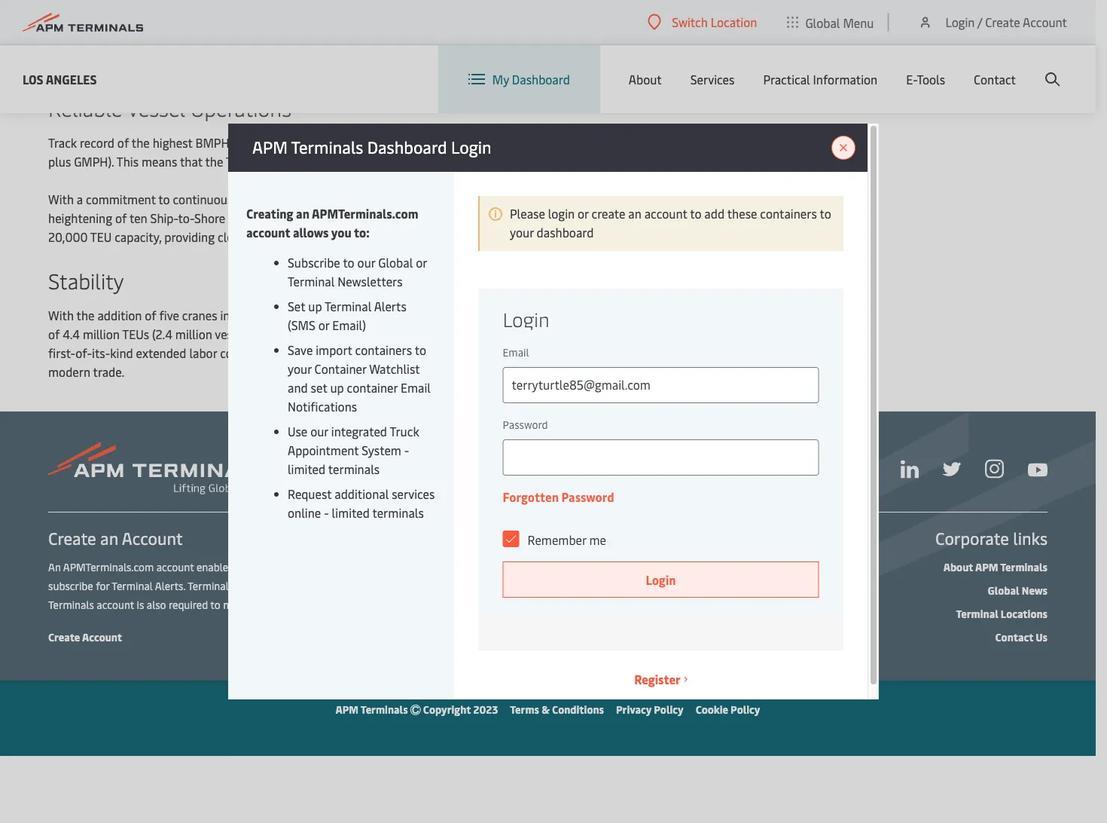 Task type: locate. For each thing, give the bounding box(es) containing it.
pioneered
[[639, 191, 693, 207]]

in
[[391, 153, 400, 170], [367, 210, 377, 226], [220, 307, 230, 323]]

containers
[[761, 205, 818, 221], [355, 342, 412, 358], [291, 559, 341, 574]]

1 vertical spatial set
[[477, 559, 491, 574]]

terminal down (200+)
[[226, 153, 273, 170]]

limited
[[288, 461, 326, 477], [332, 504, 370, 521]]

and inside save import containers to your container watchlist and set up container email notifications
[[288, 379, 308, 396]]

0 vertical spatial limited
[[288, 461, 326, 477]]

1 vertical spatial los
[[465, 153, 483, 170]]

apm down current
[[281, 326, 307, 342]]

2 vertical spatial in
[[220, 307, 230, 323]]

close image
[[832, 136, 856, 160]]

0 vertical spatial with
[[48, 191, 74, 207]]

minutes
[[386, 12, 430, 29]]

global menu button
[[773, 0, 890, 45]]

additional
[[335, 486, 389, 502]]

containers right the these
[[761, 205, 818, 221]]

limited up request at the left of page
[[288, 461, 326, 477]]

1 horizontal spatial truck
[[390, 423, 420, 439]]

0 vertical spatial an
[[48, 559, 61, 574]]

terminal locations link
[[957, 606, 1048, 620]]

1 horizontal spatial our
[[358, 254, 376, 270]]

please
[[510, 205, 546, 221]]

policy right cookie
[[731, 702, 761, 716]]

apm terminals ⓒ copyright 2023
[[336, 702, 498, 716]]

0 vertical spatial is
[[276, 153, 284, 170]]

and up notifications
[[288, 379, 308, 396]]

vessel up contract
[[215, 326, 248, 342]]

that inside the track record of the highest bmph (200+) for 'mega ships' of 17,000 / 18,000 teus and consistent vessel productivity (30 plus gmph). this means that the terminal is the highest ranked in the port of los angeles.
[[180, 153, 203, 170]]

apmterminals.com inside an apmterminals.com account enables you to save containers to your container watchlist, set daily watchlist email notifications, and subscribe for terminal alerts. terminal alerts provide you with real-time, personalised operational updates via sms or email. an apm terminals account is also required to manage truck appointments or additional service requests at some terminals.
[[63, 559, 154, 574]]

is left also
[[137, 597, 144, 611]]

account down creating
[[246, 224, 290, 240]]

with up the heightening
[[48, 191, 74, 207]]

contact us link
[[996, 629, 1048, 644]]

0 vertical spatial about
[[123, 12, 156, 29]]

terminal up email)
[[325, 298, 372, 314]]

0 vertical spatial our
[[358, 254, 376, 270]]

terminals inside an apmterminals.com account enables you to save containers to your container watchlist, set daily watchlist email notifications, and subscribe for terminal alerts. terminal alerts provide you with real-time, personalised operational updates via sms or email. an apm terminals account is also required to manage truck appointments or additional service requests at some terminals.
[[48, 597, 94, 611]]

enables
[[197, 559, 233, 574]]

with up 4.4
[[48, 307, 74, 323]]

truck up system
[[390, 423, 420, 439]]

alerts up manage
[[231, 578, 260, 592]]

1 with from the top
[[48, 191, 74, 207]]

2 vertical spatial import
[[316, 342, 352, 358]]

limited inside use our integrated truck appointment system - limited terminals
[[288, 461, 326, 477]]

1 vertical spatial are
[[318, 37, 335, 54]]

0 vertical spatial set
[[311, 379, 327, 396]]

terminals.
[[547, 597, 594, 611]]

this
[[117, 153, 139, 170]]

-
[[404, 442, 409, 458], [324, 504, 329, 521]]

alerts inside set up terminal alerts (sms or email)
[[374, 298, 407, 314]]

1 vertical spatial up
[[308, 298, 322, 314]]

teus
[[456, 135, 483, 151], [122, 326, 149, 342]]

requests
[[461, 597, 504, 611]]

1 horizontal spatial set
[[477, 559, 491, 574]]

vessel inside with the addition of five cranes in 2017, the current complement of 19 sts cranes provides an annual throughput capacity of 4.4 million teus (2.4 million vessel lifts). apm terminal's superior conveyance structure and reinforced stability from a first-of-its-kind extended labor contract (july 2022), demonstrates that the terminal is prepared for the next phase of modern trade.
[[215, 326, 248, 342]]

import up delivery
[[200, 37, 236, 54]]

are inside about 80% of import appointments are kept by trucking companies offering sustainable and reliable import delivery program.
[[318, 37, 335, 54]]

reliable vessel operations
[[48, 93, 292, 122]]

in down 17,000
[[391, 153, 400, 170]]

2 million from the left
[[175, 326, 212, 342]]

additional
[[373, 597, 422, 611]]

2 horizontal spatial in
[[391, 153, 400, 170]]

terminal inside set up terminal alerts (sms or email)
[[325, 298, 372, 314]]

0 horizontal spatial truck
[[263, 597, 289, 611]]

terminals inside use our integrated truck appointment system - limited terminals
[[328, 461, 380, 477]]

1 horizontal spatial -
[[404, 442, 409, 458]]

policy for cookie policy
[[731, 702, 761, 716]]

terminal
[[457, 345, 503, 361]]

0 horizontal spatial vessel
[[215, 326, 248, 342]]

contract
[[220, 345, 265, 361]]

of right the 75%
[[184, 12, 195, 29]]

personalised
[[391, 578, 451, 592]]

highest up means
[[153, 135, 193, 151]]

set inside an apmterminals.com account enables you to save containers to your container watchlist, set daily watchlist email notifications, and subscribe for terminal alerts. terminal alerts provide you with real-time, personalised operational updates via sms or email. an apm terminals account is also required to manage truck appointments or additional service requests at some terminals.
[[477, 559, 491, 574]]

up down pioneered
[[668, 210, 682, 226]]

account inside the creating an apmterminals.com account allows you to:
[[246, 224, 290, 240]]

set up notifications
[[311, 379, 327, 396]]

about left the 75%
[[123, 12, 156, 29]]

create for create account
[[48, 629, 80, 644]]

- right 'online'
[[324, 504, 329, 521]]

cranes inside with a commitment to continuous growth and adapting to the demands of global economies, apm terminal's pioneered the heightening of ten ship-to-shore cranes. the tallest cranes in the port can efficiently handle the largest-class ships up to 20,000 teu capacity, providing clear benefits for customers.
[[329, 210, 364, 226]]

1 horizontal spatial you
[[300, 578, 317, 592]]

watchlist inside save import containers to your container watchlist and set up container email notifications
[[369, 360, 420, 377]]

at
[[507, 597, 516, 611]]

transactions
[[227, 12, 294, 29]]

apmterminals.com down the create an account
[[63, 559, 154, 574]]

provides
[[487, 307, 533, 323]]

import down email)
[[316, 342, 352, 358]]

2 vertical spatial create
[[48, 629, 80, 644]]

about inside about 80% of import appointments are kept by trucking companies offering sustainable and reliable import delivery program.
[[123, 37, 156, 54]]

are left kept
[[318, 37, 335, 54]]

set inside save import containers to your container watchlist and set up container email notifications
[[311, 379, 327, 396]]

your down please
[[510, 224, 534, 240]]

0 vertical spatial containers
[[761, 205, 818, 221]]

stability
[[614, 326, 658, 342]]

terminals down services
[[373, 504, 424, 521]]

0 horizontal spatial los
[[23, 71, 43, 87]]

for inside an apmterminals.com account enables you to save containers to your container watchlist, set daily watchlist email notifications, and subscribe for terminal alerts. terminal alerts provide you with real-time, personalised operational updates via sms or email. an apm terminals account is also required to manage truck appointments or additional service requests at some terminals.
[[96, 578, 110, 592]]

vessel right consistent
[[568, 135, 601, 151]]

2 with from the top
[[48, 307, 74, 323]]

facebook image
[[859, 460, 877, 478]]

set up operational
[[477, 559, 491, 574]]

watchlist,
[[427, 559, 474, 574]]

in left the '2017,'
[[220, 307, 230, 323]]

highest down ships'
[[308, 153, 348, 170]]

an right email.
[[633, 578, 646, 592]]

0 horizontal spatial apmterminals.com
[[63, 559, 154, 574]]

with inside with the addition of five cranes in 2017, the current complement of 19 sts cranes provides an annual throughput capacity of 4.4 million teus (2.4 million vessel lifts). apm terminal's superior conveyance structure and reinforced stability from a first-of-its-kind extended labor contract (july 2022), demonstrates that the terminal is prepared for the next phase of modern trade.
[[48, 307, 74, 323]]

cranes.
[[229, 210, 266, 226]]

youtube image
[[1029, 463, 1048, 477]]

or down time,
[[361, 597, 371, 611]]

policy for privacy policy
[[654, 702, 684, 716]]

up inside set up terminal alerts (sms or email)
[[308, 298, 322, 314]]

container up 'container'
[[315, 360, 367, 377]]

for right subscribe
[[96, 578, 110, 592]]

terminal down the enables
[[188, 578, 229, 592]]

about up reliable
[[123, 37, 156, 54]]

and right notifications,
[[658, 559, 676, 574]]

1 horizontal spatial in
[[367, 210, 377, 226]]

0 vertical spatial container
[[315, 360, 367, 377]]

for down tallest
[[294, 229, 310, 245]]

apm inside 'dialog'
[[252, 136, 288, 158]]

next
[[608, 345, 632, 361]]

1 horizontal spatial that
[[411, 345, 434, 361]]

1 vertical spatial with
[[48, 307, 74, 323]]

a inside with the addition of five cranes in 2017, the current complement of 19 sts cranes provides an annual throughput capacity of 4.4 million teus (2.4 million vessel lifts). apm terminal's superior conveyance structure and reinforced stability from a first-of-its-kind extended labor contract (july 2022), demonstrates that the terminal is prepared for the next phase of modern trade.
[[690, 326, 697, 342]]

4.4
[[63, 326, 80, 342]]

containers inside 'please login or create an account to add these containers to your dashboard'
[[761, 205, 818, 221]]

1 policy from the left
[[654, 702, 684, 716]]

account right the class
[[645, 205, 688, 221]]

a right from
[[690, 326, 697, 342]]

1 vertical spatial vessel
[[215, 326, 248, 342]]

terminal's inside with the addition of five cranes in 2017, the current complement of 19 sts cranes provides an annual throughput capacity of 4.4 million teus (2.4 million vessel lifts). apm terminal's superior conveyance structure and reinforced stability from a first-of-its-kind extended labor contract (july 2022), demonstrates that the terminal is prepared for the next phase of modern trade.
[[309, 326, 364, 342]]

ranked
[[351, 153, 388, 170]]

up inside save import containers to your container watchlist and set up container email notifications
[[330, 379, 344, 396]]

2 vertical spatial global
[[989, 583, 1020, 597]]

0 vertical spatial apmterminals.com
[[312, 205, 419, 221]]

0 vertical spatial terminal's
[[581, 191, 636, 207]]

terminal down subscribe
[[288, 273, 335, 289]]

about down corporate
[[944, 559, 974, 574]]

is
[[276, 153, 284, 170], [506, 345, 514, 361], [137, 597, 144, 611]]

global inside button
[[806, 14, 841, 30]]

commitment
[[86, 191, 156, 207]]

these
[[728, 205, 758, 221]]

policy down 'register' link
[[654, 702, 684, 716]]

an
[[48, 559, 61, 574], [633, 578, 646, 592]]

alerts inside an apmterminals.com account enables you to save containers to your container watchlist, set daily watchlist email notifications, and subscribe for terminal alerts. terminal alerts provide you with real-time, personalised operational updates via sms or email. an apm terminals account is also required to manage truck appointments or additional service requests at some terminals.
[[231, 578, 260, 592]]

save
[[288, 342, 313, 358]]

1 horizontal spatial policy
[[731, 702, 761, 716]]

or right login
[[578, 205, 589, 221]]

or down port
[[416, 254, 427, 270]]

switch location
[[672, 14, 758, 30]]

0 vertical spatial login
[[946, 14, 976, 30]]

is inside with the addition of five cranes in 2017, the current complement of 19 sts cranes provides an annual throughput capacity of 4.4 million teus (2.4 million vessel lifts). apm terminal's superior conveyance structure and reinforced stability from a first-of-its-kind extended labor contract (july 2022), demonstrates that the terminal is prepared for the next phase of modern trade.
[[506, 345, 514, 361]]

- inside request additional services online - limited terminals
[[324, 504, 329, 521]]

0 vertical spatial in
[[391, 153, 400, 170]]

up up notifications
[[330, 379, 344, 396]]

0 horizontal spatial teus
[[122, 326, 149, 342]]

your up time,
[[356, 559, 377, 574]]

some
[[519, 597, 545, 611]]

0 vertical spatial a
[[77, 191, 83, 207]]

subscribe
[[48, 578, 93, 592]]

containers up the with
[[291, 559, 341, 574]]

register
[[635, 671, 681, 687]]

0 horizontal spatial terminal's
[[309, 326, 364, 342]]

1 vertical spatial -
[[324, 504, 329, 521]]

2 horizontal spatial is
[[506, 345, 514, 361]]

limited inside request additional services online - limited terminals
[[332, 504, 370, 521]]

apm up largest-
[[553, 191, 579, 207]]

0 horizontal spatial are
[[297, 12, 314, 29]]

17,000
[[371, 135, 406, 151]]

0 horizontal spatial global
[[379, 254, 413, 270]]

are left less in the top left of the page
[[297, 12, 314, 29]]

container up personalised
[[380, 559, 425, 574]]

terms & conditions link
[[510, 702, 604, 716]]

1 horizontal spatial teus
[[456, 135, 483, 151]]

system
[[362, 442, 402, 458]]

reliable
[[123, 56, 163, 72]]

1 horizontal spatial an
[[633, 578, 646, 592]]

terminal's up the class
[[581, 191, 636, 207]]

(2.4
[[152, 326, 173, 342]]

instagram image
[[986, 459, 1005, 478]]

extended
[[136, 345, 187, 361]]

ten
[[130, 210, 147, 226]]

1 vertical spatial terminal's
[[309, 326, 364, 342]]

watchlist up email
[[369, 360, 420, 377]]

reinforced
[[556, 326, 611, 342]]

than
[[340, 12, 365, 29]]

the
[[468, 12, 487, 29], [132, 135, 150, 151], [205, 153, 223, 170], [287, 153, 305, 170], [403, 153, 421, 170], [365, 191, 383, 207], [696, 191, 714, 207], [379, 210, 397, 226], [545, 210, 563, 226], [77, 307, 95, 323], [262, 307, 280, 323], [436, 345, 454, 361], [587, 345, 605, 361]]

an inside the creating an apmterminals.com account allows you to:
[[296, 205, 310, 221]]

1 horizontal spatial terminal's
[[581, 191, 636, 207]]

0 horizontal spatial million
[[83, 326, 120, 342]]

1 horizontal spatial million
[[175, 326, 212, 342]]

1 horizontal spatial highest
[[308, 153, 348, 170]]

subscribe to our global or terminal newsletters
[[288, 254, 427, 289]]

2 horizontal spatial global
[[989, 583, 1020, 597]]

port
[[424, 153, 447, 170]]

0 vertical spatial up
[[668, 210, 682, 226]]

our inside subscribe to our global or terminal newsletters
[[358, 254, 376, 270]]

and up prepared
[[533, 326, 553, 342]]

and right sustainable
[[601, 37, 621, 54]]

is down "structure"
[[506, 345, 514, 361]]

1 vertical spatial about
[[123, 37, 156, 54]]

cranes up customers.
[[329, 210, 364, 226]]

are for appointments
[[318, 37, 335, 54]]

2 policy from the left
[[731, 702, 761, 716]]

in up customers.
[[367, 210, 377, 226]]

news
[[1023, 583, 1048, 597]]

million up labor
[[175, 326, 212, 342]]

1 horizontal spatial los
[[465, 153, 483, 170]]

with for with a commitment to continuous growth and adapting to the demands of global economies, apm terminal's pioneered the heightening of ten ship-to-shore cranes. the tallest cranes in the port can efficiently handle the largest-class ships up to 20,000 teu capacity, providing clear benefits for customers.
[[48, 191, 74, 207]]

0 horizontal spatial a
[[77, 191, 83, 207]]

(sms
[[288, 317, 316, 333]]

global news
[[989, 583, 1048, 597]]

0 horizontal spatial /
[[408, 135, 413, 151]]

2 vertical spatial about
[[944, 559, 974, 574]]

0 horizontal spatial our
[[311, 423, 329, 439]]

truck down provide
[[263, 597, 289, 611]]

also
[[147, 597, 166, 611]]

0 vertical spatial teus
[[456, 135, 483, 151]]

1 horizontal spatial watchlist
[[518, 559, 563, 574]]

angeles
[[46, 71, 97, 87]]

1 horizontal spatial vessel
[[568, 135, 601, 151]]

your inside 'please login or create an account to add these containers to your dashboard'
[[510, 224, 534, 240]]

0 horizontal spatial limited
[[288, 461, 326, 477]]

alerts
[[374, 298, 407, 314], [231, 578, 260, 592]]

apm inside with the addition of five cranes in 2017, the current complement of 19 sts cranes provides an annual throughput capacity of 4.4 million teus (2.4 million vessel lifts). apm terminal's superior conveyance structure and reinforced stability from a first-of-its-kind extended labor contract (july 2022), demonstrates that the terminal is prepared for the next phase of modern trade.
[[281, 326, 307, 342]]

terminal.
[[489, 12, 538, 29]]

2 horizontal spatial up
[[668, 210, 682, 226]]

container
[[347, 379, 398, 396]]

capacity,
[[115, 229, 162, 245]]

our up appointment
[[311, 423, 329, 439]]

apm inside with a commitment to continuous growth and adapting to the demands of global economies, apm terminal's pioneered the heightening of ten ship-to-shore cranes. the tallest cranes in the port can efficiently handle the largest-class ships up to 20,000 teu capacity, providing clear benefits for customers.
[[553, 191, 579, 207]]

0 horizontal spatial highest
[[153, 135, 193, 151]]

1 vertical spatial highest
[[308, 153, 348, 170]]

0 vertical spatial account
[[1024, 14, 1068, 30]]

import down 80%
[[166, 56, 203, 72]]

apm inside an apmterminals.com account enables you to save containers to your container watchlist, set daily watchlist email notifications, and subscribe for terminal alerts. terminal alerts provide you with real-time, personalised operational updates via sms or email. an apm terminals account is also required to manage truck appointments or additional service requests at some terminals.
[[648, 578, 671, 592]]

switch location button
[[648, 14, 758, 30]]

watchlist up the updates
[[518, 559, 563, 574]]

login inside apm terminals dashboard login 'dialog'
[[451, 136, 492, 158]]

current
[[283, 307, 323, 323]]

teus right the 18,000
[[456, 135, 483, 151]]

the
[[269, 210, 289, 226]]

1 horizontal spatial is
[[276, 153, 284, 170]]

cranes right five
[[182, 307, 217, 323]]

0 vertical spatial -
[[404, 442, 409, 458]]

containers inside an apmterminals.com account enables you to save containers to your container watchlist, set daily watchlist email notifications, and subscribe for terminal alerts. terminal alerts provide you with real-time, personalised operational updates via sms or email. an apm terminals account is also required to manage truck appointments or additional service requests at some terminals.
[[291, 559, 341, 574]]

a inside with a commitment to continuous growth and adapting to the demands of global economies, apm terminal's pioneered the heightening of ten ship-to-shore cranes. the tallest cranes in the port can efficiently handle the largest-class ships up to 20,000 teu capacity, providing clear benefits for customers.
[[77, 191, 83, 207]]

is inside an apmterminals.com account enables you to save containers to your container watchlist, set daily watchlist email notifications, and subscribe for terminal alerts. terminal alerts provide you with real-time, personalised operational updates via sms or email. an apm terminals account is also required to manage truck appointments or additional service requests at some terminals.
[[137, 597, 144, 611]]

1 vertical spatial container
[[380, 559, 425, 574]]

set
[[311, 379, 327, 396], [477, 559, 491, 574]]

you inside the creating an apmterminals.com account allows you to:
[[331, 224, 352, 240]]

0 vertical spatial vessel
[[568, 135, 601, 151]]

0 vertical spatial you
[[331, 224, 352, 240]]

- inside use our integrated truck appointment system - limited terminals
[[404, 442, 409, 458]]

1 horizontal spatial global
[[806, 14, 841, 30]]

our up newsletters
[[358, 254, 376, 270]]

you left the with
[[300, 578, 317, 592]]

of up ranked
[[356, 135, 368, 151]]

of
[[184, 12, 195, 29], [185, 37, 197, 54], [117, 135, 129, 151], [356, 135, 368, 151], [450, 153, 462, 170], [439, 191, 451, 207], [115, 210, 127, 226], [145, 307, 156, 323], [397, 307, 409, 323], [48, 326, 60, 342], [670, 345, 682, 361]]

1 vertical spatial a
[[690, 326, 697, 342]]

labor
[[189, 345, 217, 361]]

our
[[358, 254, 376, 270], [311, 423, 329, 439]]

containers up 'container'
[[355, 342, 412, 358]]

1 horizontal spatial are
[[318, 37, 335, 54]]

privacy
[[617, 702, 652, 716]]

and up the
[[278, 191, 298, 207]]

consistent
[[509, 135, 565, 151]]

truck inside use our integrated truck appointment system - limited terminals
[[390, 423, 420, 439]]

an
[[296, 205, 310, 221], [629, 205, 642, 221], [536, 307, 549, 323], [100, 527, 118, 549]]

2 vertical spatial you
[[300, 578, 317, 592]]

1 vertical spatial apmterminals.com
[[63, 559, 154, 574]]

apm left 'mega
[[252, 136, 288, 158]]

of right port
[[450, 153, 462, 170]]

global up newsletters
[[379, 254, 413, 270]]

for
[[271, 135, 286, 151], [294, 229, 310, 245], [569, 345, 585, 361], [96, 578, 110, 592]]

alerts up superior
[[374, 298, 407, 314]]

you left to:
[[331, 224, 352, 240]]

1 horizontal spatial apmterminals.com
[[312, 205, 419, 221]]

ship-
[[150, 210, 178, 226]]

account up alerts.
[[157, 559, 194, 574]]

limited down additional
[[332, 504, 370, 521]]

1 vertical spatial /
[[408, 135, 413, 151]]

or right (sms
[[319, 317, 330, 333]]

about for about apm terminals
[[944, 559, 974, 574]]

million
[[83, 326, 120, 342], [175, 326, 212, 342]]

2 vertical spatial is
[[137, 597, 144, 611]]

terminal
[[226, 153, 273, 170], [288, 273, 335, 289], [325, 298, 372, 314], [112, 578, 153, 592], [188, 578, 229, 592], [957, 606, 999, 620]]

alerts.
[[155, 578, 186, 592]]

and up angeles.
[[486, 135, 506, 151]]

prepared
[[517, 345, 566, 361]]

port
[[400, 210, 423, 226]]

of right 80%
[[185, 37, 197, 54]]

1 vertical spatial that
[[411, 345, 434, 361]]

a up the heightening
[[77, 191, 83, 207]]

container inside an apmterminals.com account enables you to save containers to your container watchlist, set daily watchlist email notifications, and subscribe for terminal alerts. terminal alerts provide you with real-time, personalised operational updates via sms or email. an apm terminals account is also required to manage truck appointments or additional service requests at some terminals.
[[380, 559, 425, 574]]

an up subscribe
[[48, 559, 61, 574]]

global inside subscribe to our global or terminal newsletters
[[379, 254, 413, 270]]

import
[[200, 37, 236, 54], [166, 56, 203, 72], [316, 342, 352, 358]]

apm down notifications,
[[648, 578, 671, 592]]

los left angeles.
[[465, 153, 483, 170]]

million up its-
[[83, 326, 120, 342]]

with inside with a commitment to continuous growth and adapting to the demands of global economies, apm terminal's pioneered the heightening of ten ship-to-shore cranes. the tallest cranes in the port can efficiently handle the largest-class ships up to 20,000 teu capacity, providing clear benefits for customers.
[[48, 191, 74, 207]]

or
[[578, 205, 589, 221], [416, 254, 427, 270], [319, 317, 330, 333], [591, 578, 600, 592], [361, 597, 371, 611]]

import inside save import containers to your container watchlist and set up container email notifications
[[316, 342, 352, 358]]

1 horizontal spatial cranes
[[329, 210, 364, 226]]

for left 'mega
[[271, 135, 286, 151]]

1 horizontal spatial a
[[690, 326, 697, 342]]

1 vertical spatial limited
[[332, 504, 370, 521]]

0 horizontal spatial watchlist
[[369, 360, 420, 377]]

1 vertical spatial truck
[[263, 597, 289, 611]]

1 horizontal spatial limited
[[332, 504, 370, 521]]

of-
[[75, 345, 92, 361]]

1 vertical spatial create
[[48, 527, 96, 549]]

demonstrates
[[333, 345, 408, 361]]

2 horizontal spatial you
[[331, 224, 352, 240]]

of left ten
[[115, 210, 127, 226]]

that down the bmph
[[180, 153, 203, 170]]

terminal inside the track record of the highest bmph (200+) for 'mega ships' of 17,000 / 18,000 teus and consistent vessel productivity (30 plus gmph). this means that the terminal is the highest ranked in the port of los angeles.
[[226, 153, 273, 170]]

services
[[392, 486, 435, 502]]

2 horizontal spatial your
[[510, 224, 534, 240]]

dashboard
[[537, 224, 594, 240]]

0 horizontal spatial is
[[137, 597, 144, 611]]

you right the enables
[[236, 559, 253, 574]]

for down reinforced
[[569, 345, 585, 361]]



Task type: vqa. For each thing, say whether or not it's contained in the screenshot.
minimum
no



Task type: describe. For each thing, give the bounding box(es) containing it.
kept
[[338, 37, 362, 54]]

twitter image
[[944, 460, 962, 478]]

for inside the track record of the highest bmph (200+) for 'mega ships' of 17,000 / 18,000 teus and consistent vessel productivity (30 plus gmph). this means that the terminal is the highest ranked in the port of los angeles.
[[271, 135, 286, 151]]

your inside an apmterminals.com account enables you to save containers to your container watchlist, set daily watchlist email notifications, and subscribe for terminal alerts. terminal alerts provide you with real-time, personalised operational updates via sms or email. an apm terminals account is also required to manage truck appointments or additional service requests at some terminals.
[[356, 559, 377, 574]]

demands
[[386, 191, 436, 207]]

stability
[[48, 266, 124, 294]]

to inside save import containers to your container watchlist and set up container email notifications
[[415, 342, 427, 358]]

60
[[368, 12, 383, 29]]

phase
[[635, 345, 667, 361]]

and inside with a commitment to continuous growth and adapting to the demands of global economies, apm terminal's pioneered the heightening of ten ship-to-shore cranes. the tallest cranes in the port can efficiently handle the largest-class ships up to 20,000 teu capacity, providing clear benefits for customers.
[[278, 191, 298, 207]]

containers inside save import containers to your container watchlist and set up container email notifications
[[355, 342, 412, 358]]

0 vertical spatial import
[[200, 37, 236, 54]]

container inside save import containers to your container watchlist and set up container email notifications
[[315, 360, 367, 377]]

/ inside the track record of the highest bmph (200+) for 'mega ships' of 17,000 / 18,000 teus and consistent vessel productivity (30 plus gmph). this means that the terminal is the highest ranked in the port of los angeles.
[[408, 135, 413, 151]]

appointments
[[239, 37, 315, 54]]

program.
[[251, 56, 300, 72]]

apmterminals.com inside the creating an apmterminals.com account allows you to:
[[312, 205, 419, 221]]

terminals inside request additional services online - limited terminals
[[373, 504, 424, 521]]

time,
[[365, 578, 389, 592]]

record
[[80, 135, 115, 151]]

corporate links
[[936, 527, 1048, 549]]

terminal up contact
[[957, 606, 999, 620]]

18,000
[[416, 135, 454, 151]]

about for about 75% of total transactions are less than 60 minutes within the terminal.
[[123, 12, 156, 29]]

2 vertical spatial account
[[82, 629, 122, 644]]

for inside with a commitment to continuous growth and adapting to the demands of global economies, apm terminal's pioneered the heightening of ten ship-to-shore cranes. the tallest cranes in the port can efficiently handle the largest-class ships up to 20,000 teu capacity, providing clear benefits for customers.
[[294, 229, 310, 245]]

apm left ⓒ
[[336, 702, 359, 716]]

watchlist inside an apmterminals.com account enables you to save containers to your container watchlist, set daily watchlist email notifications, and subscribe for terminal alerts. terminal alerts provide you with real-time, personalised operational updates via sms or email. an apm terminals account is also required to manage truck appointments or additional service requests at some terminals.
[[518, 559, 563, 574]]

login inside login / create account link
[[946, 14, 976, 30]]

terminals inside 'dialog'
[[291, 136, 364, 158]]

track record of the highest bmph (200+) for 'mega ships' of 17,000 / 18,000 teus and consistent vessel productivity (30 plus gmph). this means that the terminal is the highest ranked in the port of los angeles.
[[48, 135, 690, 170]]

terminal up also
[[112, 578, 153, 592]]

trucking
[[380, 37, 425, 54]]

los angeles
[[23, 71, 97, 87]]

about apm terminals link
[[944, 559, 1048, 574]]

about 80% of import appointments are kept by trucking companies offering sustainable and reliable import delivery program.
[[123, 37, 621, 72]]

teus inside the track record of the highest bmph (200+) for 'mega ships' of 17,000 / 18,000 teus and consistent vessel productivity (30 plus gmph). this means that the terminal is the highest ranked in the port of los angeles.
[[456, 135, 483, 151]]

'mega
[[288, 135, 321, 151]]

largest-
[[566, 210, 608, 226]]

apm terminals dashboard login
[[252, 136, 492, 158]]

add
[[705, 205, 725, 221]]

is inside the track record of the highest bmph (200+) for 'mega ships' of 17,000 / 18,000 teus and consistent vessel productivity (30 plus gmph). this means that the terminal is the highest ranked in the port of los angeles.
[[276, 153, 284, 170]]

global news link
[[989, 583, 1048, 597]]

of left five
[[145, 307, 156, 323]]

and inside with the addition of five cranes in 2017, the current complement of 19 sts cranes provides an annual throughput capacity of 4.4 million teus (2.4 million vessel lifts). apm terminal's superior conveyance structure and reinforced stability from a first-of-its-kind extended labor contract (july 2022), demonstrates that the terminal is prepared for the next phase of modern trade.
[[533, 326, 553, 342]]

please login or create an account to add these containers to your dashboard
[[510, 205, 832, 240]]

plus
[[48, 153, 71, 170]]

or inside set up terminal alerts (sms or email)
[[319, 317, 330, 333]]

of up can
[[439, 191, 451, 207]]

operations
[[191, 93, 292, 122]]

of up this
[[117, 135, 129, 151]]

manage
[[223, 597, 261, 611]]

19
[[411, 307, 423, 323]]

0 vertical spatial highest
[[153, 135, 193, 151]]

by
[[365, 37, 377, 54]]

links
[[1014, 527, 1048, 549]]

creating
[[246, 205, 294, 221]]

within
[[432, 12, 466, 29]]

truck inside an apmterminals.com account enables you to save containers to your container watchlist, set daily watchlist email notifications, and subscribe for terminal alerts. terminal alerts provide you with real-time, personalised operational updates via sms or email. an apm terminals account is also required to manage truck appointments or additional service requests at some terminals.
[[263, 597, 289, 611]]

your inside save import containers to your container watchlist and set up container email notifications
[[288, 360, 312, 377]]

or inside 'please login or create an account to add these containers to your dashboard'
[[578, 205, 589, 221]]

2 horizontal spatial cranes
[[449, 307, 484, 323]]

and inside an apmterminals.com account enables you to save containers to your container watchlist, set daily watchlist email notifications, and subscribe for terminal alerts. terminal alerts provide you with real-time, personalised operational updates via sms or email. an apm terminals account is also required to manage truck appointments or additional service requests at some terminals.
[[658, 559, 676, 574]]

heightening
[[48, 210, 112, 226]]

clear
[[218, 229, 244, 245]]

or inside subscribe to our global or terminal newsletters
[[416, 254, 427, 270]]

are for transactions
[[297, 12, 314, 29]]

provide
[[262, 578, 297, 592]]

notifications
[[288, 398, 357, 414]]

2022),
[[296, 345, 330, 361]]

reliable
[[48, 93, 122, 122]]

an inside with the addition of five cranes in 2017, the current complement of 19 sts cranes provides an annual throughput capacity of 4.4 million teus (2.4 million vessel lifts). apm terminal's superior conveyance structure and reinforced stability from a first-of-its-kind extended labor contract (july 2022), demonstrates that the terminal is prepared for the next phase of modern trade.
[[536, 307, 549, 323]]

appointments
[[291, 597, 359, 611]]

apm down corporate links on the right
[[976, 559, 999, 574]]

ships
[[638, 210, 666, 226]]

0 vertical spatial los
[[23, 71, 43, 87]]

location
[[711, 14, 758, 30]]

trade.
[[93, 364, 125, 380]]

up inside with a commitment to continuous growth and adapting to the demands of global economies, apm terminal's pioneered the heightening of ten ship-to-shore cranes. the tallest cranes in the port can efficiently handle the largest-class ships up to 20,000 teu capacity, providing clear benefits for customers.
[[668, 210, 682, 226]]

terminal inside subscribe to our global or terminal newsletters
[[288, 273, 335, 289]]

about for about 80% of import appointments are kept by trucking companies offering sustainable and reliable import delivery program.
[[123, 37, 156, 54]]

from
[[661, 326, 687, 342]]

handle
[[506, 210, 542, 226]]

terminal's inside with a commitment to continuous growth and adapting to the demands of global economies, apm terminal's pioneered the heightening of ten ship-to-shore cranes. the tallest cranes in the port can efficiently handle the largest-class ships up to 20,000 teu capacity, providing clear benefits for customers.
[[581, 191, 636, 207]]

operational
[[454, 578, 508, 592]]

to-
[[178, 210, 194, 226]]

tallest
[[291, 210, 326, 226]]

in inside with the addition of five cranes in 2017, the current complement of 19 sts cranes provides an annual throughput capacity of 4.4 million teus (2.4 million vessel lifts). apm terminal's superior conveyance structure and reinforced stability from a first-of-its-kind extended labor contract (july 2022), demonstrates that the terminal is prepared for the next phase of modern trade.
[[220, 307, 230, 323]]

online
[[288, 504, 321, 521]]

shore
[[194, 210, 226, 226]]

to inside subscribe to our global or terminal newsletters
[[343, 254, 355, 270]]

or right sms
[[591, 578, 600, 592]]

and inside about 80% of import appointments are kept by trucking companies offering sustainable and reliable import delivery program.
[[601, 37, 621, 54]]

of left 4.4
[[48, 326, 60, 342]]

in inside with a commitment to continuous growth and adapting to the demands of global economies, apm terminal's pioneered the heightening of ten ship-to-shore cranes. the tallest cranes in the port can efficiently handle the largest-class ships up to 20,000 teu capacity, providing clear benefits for customers.
[[367, 210, 377, 226]]

email)
[[333, 317, 366, 333]]

of inside about 80% of import appointments are kept by trucking companies offering sustainable and reliable import delivery program.
[[185, 37, 197, 54]]

kind
[[110, 345, 133, 361]]

angeles.
[[486, 153, 531, 170]]

los inside the track record of the highest bmph (200+) for 'mega ships' of 17,000 / 18,000 teus and consistent vessel productivity (30 plus gmph). this means that the terminal is the highest ranked in the port of los angeles.
[[465, 153, 483, 170]]

0 horizontal spatial an
[[48, 559, 61, 574]]

global for global news
[[989, 583, 1020, 597]]

with a commitment to continuous growth and adapting to the demands of global economies, apm terminal's pioneered the heightening of ten ship-to-shore cranes. the tallest cranes in the port can efficiently handle the largest-class ships up to 20,000 teu capacity, providing clear benefits for customers.
[[48, 191, 714, 245]]

contact us
[[996, 629, 1048, 644]]

account left also
[[97, 597, 134, 611]]

service
[[424, 597, 458, 611]]

1 vertical spatial an
[[633, 578, 646, 592]]

and inside the track record of the highest bmph (200+) for 'mega ships' of 17,000 / 18,000 teus and consistent vessel productivity (30 plus gmph). this means that the terminal is the highest ranked in the port of los angeles.
[[486, 135, 506, 151]]

newsletters
[[338, 273, 403, 289]]

account inside 'please login or create an account to add these containers to your dashboard'
[[645, 205, 688, 221]]

request
[[288, 486, 332, 502]]

our inside use our integrated truck appointment system - limited terminals
[[311, 423, 329, 439]]

request additional services online - limited terminals
[[288, 486, 435, 521]]

annual
[[552, 307, 589, 323]]

for inside with the addition of five cranes in 2017, the current complement of 19 sts cranes provides an annual throughput capacity of 4.4 million teus (2.4 million vessel lifts). apm terminal's superior conveyance structure and reinforced stability from a first-of-its-kind extended labor contract (july 2022), demonstrates that the terminal is prepared for the next phase of modern trade.
[[569, 345, 585, 361]]

0 vertical spatial create
[[986, 14, 1021, 30]]

total
[[198, 12, 224, 29]]

75%
[[159, 12, 181, 29]]

class
[[608, 210, 635, 226]]

of down from
[[670, 345, 682, 361]]

corporate
[[936, 527, 1010, 549]]

create account link
[[48, 629, 122, 644]]

privacy policy link
[[617, 702, 684, 716]]

an apmterminals.com account enables you to save containers to your container watchlist, set daily watchlist email notifications, and subscribe for terminal alerts. terminal alerts provide you with real-time, personalised operational updates via sms or email. an apm terminals account is also required to manage truck appointments or additional service requests at some terminals.
[[48, 559, 676, 611]]

1 horizontal spatial /
[[978, 14, 983, 30]]

an inside 'please login or create an account to add these containers to your dashboard'
[[629, 205, 642, 221]]

register link
[[635, 670, 688, 689]]

copyright
[[423, 702, 471, 716]]

create for create an account
[[48, 527, 96, 549]]

first-
[[48, 345, 75, 361]]

0 horizontal spatial cranes
[[182, 307, 217, 323]]

2017,
[[233, 307, 260, 323]]

integrated
[[332, 423, 387, 439]]

login
[[548, 205, 575, 221]]

1 vertical spatial import
[[166, 56, 203, 72]]

apmt footer logo image
[[48, 442, 270, 494]]

track
[[48, 135, 77, 151]]

1 vertical spatial account
[[122, 527, 183, 549]]

conditions
[[553, 702, 604, 716]]

linkedin image
[[901, 460, 919, 478]]

growth
[[236, 191, 275, 207]]

bmph
[[196, 135, 229, 151]]

economies,
[[490, 191, 551, 207]]

apm terminals dashboard login dialog
[[0, 0, 1108, 823]]

with for with the addition of five cranes in 2017, the current complement of 19 sts cranes provides an annual throughput capacity of 4.4 million teus (2.4 million vessel lifts). apm terminal's superior conveyance structure and reinforced stability from a first-of-its-kind extended labor contract (july 2022), demonstrates that the terminal is prepared for the next phase of modern trade.
[[48, 307, 74, 323]]

updates
[[511, 578, 549, 592]]

cookie policy
[[696, 702, 761, 716]]

in inside the track record of the highest bmph (200+) for 'mega ships' of 17,000 / 18,000 teus and consistent vessel productivity (30 plus gmph). this means that the terminal is the highest ranked in the port of los angeles.
[[391, 153, 400, 170]]

adapting
[[301, 191, 349, 207]]

vessel inside the track record of the highest bmph (200+) for 'mega ships' of 17,000 / 18,000 teus and consistent vessel productivity (30 plus gmph). this means that the terminal is the highest ranked in the port of los angeles.
[[568, 135, 601, 151]]

1 vertical spatial you
[[236, 559, 253, 574]]

linkedin__x28_alt_x29__3_ link
[[901, 458, 919, 478]]

that inside with the addition of five cranes in 2017, the current complement of 19 sts cranes provides an annual throughput capacity of 4.4 million teus (2.4 million vessel lifts). apm terminal's superior conveyance structure and reinforced stability from a first-of-its-kind extended labor contract (july 2022), demonstrates that the terminal is prepared for the next phase of modern trade.
[[411, 345, 434, 361]]

teus inside with the addition of five cranes in 2017, the current complement of 19 sts cranes provides an annual throughput capacity of 4.4 million teus (2.4 million vessel lifts). apm terminal's superior conveyance structure and reinforced stability from a first-of-its-kind extended labor contract (july 2022), demonstrates that the terminal is prepared for the next phase of modern trade.
[[122, 326, 149, 342]]

1 million from the left
[[83, 326, 120, 342]]

can
[[426, 210, 445, 226]]

global for global menu
[[806, 14, 841, 30]]

of left 19 on the left top of the page
[[397, 307, 409, 323]]

save import containers to your container watchlist and set up container email notifications
[[288, 342, 431, 414]]



